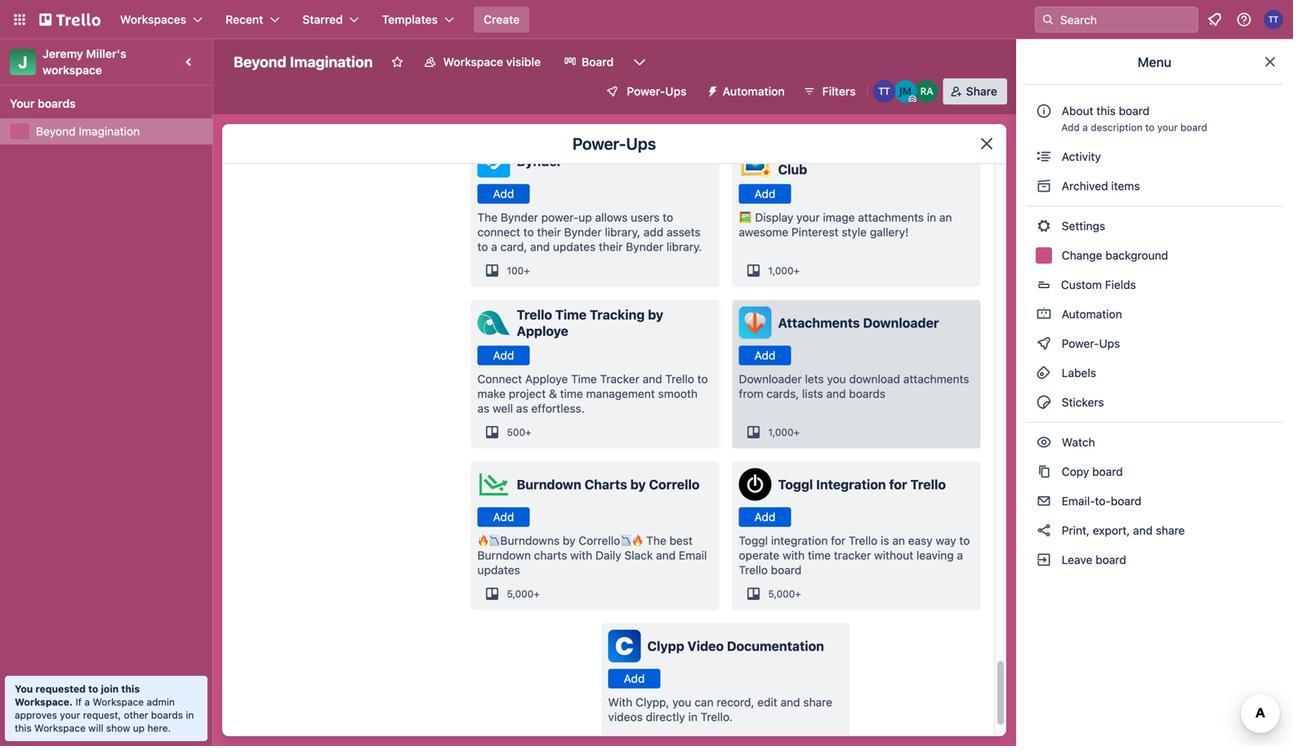 Task type: locate. For each thing, give the bounding box(es) containing it.
toggl for toggl integration for trello is an easy way to operate with time tracker without leaving a trello board
[[739, 534, 768, 548]]

board inside toggl integration for trello is an easy way to operate with time tracker without leaving a trello board
[[771, 564, 802, 577]]

downloader lets you download attachments from cards, lists and boards
[[739, 373, 969, 401]]

make
[[478, 387, 506, 401]]

trello inside trello time tracking by apploye
[[517, 307, 552, 323]]

0 vertical spatial automation
[[723, 85, 785, 98]]

1 vertical spatial downloader
[[739, 373, 802, 386]]

a down about
[[1083, 122, 1088, 133]]

with left daily
[[570, 549, 592, 563]]

other
[[124, 710, 148, 721]]

3 sm image from the top
[[1036, 218, 1052, 234]]

trello up easy
[[911, 477, 946, 493]]

0 vertical spatial this
[[1097, 104, 1116, 118]]

sm image inside automation link
[[1036, 306, 1052, 323]]

sm image left print,
[[1036, 523, 1052, 539]]

time inside toggl integration for trello is an easy way to operate with time tracker without leaving a trello board
[[808, 549, 831, 563]]

sm image inside copy board link
[[1036, 464, 1052, 480]]

2 horizontal spatial your
[[1158, 122, 1178, 133]]

1 horizontal spatial 5,000 +
[[768, 589, 801, 600]]

bynder up power-
[[517, 154, 562, 169]]

2 horizontal spatial by
[[648, 307, 664, 323]]

charts
[[585, 477, 627, 493]]

1 5,000 from the left
[[507, 589, 534, 600]]

share right 'edit'
[[803, 696, 833, 710]]

burndown inside 🔥📉burndowns by corrello📉🔥 the best burndown charts with daily slack and email updates
[[478, 549, 531, 563]]

0 vertical spatial time
[[560, 387, 583, 401]]

0 vertical spatial share
[[1156, 524, 1185, 538]]

0 vertical spatial attachments
[[858, 211, 924, 224]]

1 vertical spatial burndown
[[478, 549, 531, 563]]

by inside trello time tracking by apploye
[[648, 307, 664, 323]]

sm image
[[1036, 149, 1052, 165], [1036, 178, 1052, 194], [1036, 218, 1052, 234], [1036, 365, 1052, 382], [1036, 395, 1052, 411], [1036, 435, 1052, 451], [1036, 464, 1052, 480], [1036, 493, 1052, 510], [1036, 523, 1052, 539]]

0 horizontal spatial automation
[[723, 85, 785, 98]]

workspace
[[42, 63, 102, 77]]

sm image inside the leave board link
[[1036, 552, 1052, 569]]

2 horizontal spatial workspace
[[443, 55, 503, 69]]

boards inside downloader lets you download attachments from cards, lists and boards
[[849, 387, 886, 401]]

terry turtle (terryturtle) image
[[873, 80, 896, 103]]

corrello📉🔥
[[579, 534, 643, 548]]

tiny
[[870, 145, 897, 161]]

1 horizontal spatial updates
[[553, 240, 596, 254]]

print, export, and share
[[1059, 524, 1185, 538]]

for for integration
[[889, 477, 907, 493]]

burndown charts by corrello
[[517, 477, 700, 493]]

add button for burndown charts by corrello
[[478, 508, 530, 527]]

to right way
[[960, 534, 970, 548]]

for inside toggl integration for trello is an easy way to operate with time tracker without leaving a trello board
[[831, 534, 846, 548]]

best
[[670, 534, 693, 548]]

by right charts
[[630, 477, 646, 493]]

beyond
[[234, 53, 287, 71], [36, 125, 76, 138]]

sm image for activity
[[1036, 149, 1052, 165]]

0 vertical spatial an
[[939, 211, 952, 224]]

a inside toggl integration for trello is an easy way to operate with time tracker without leaving a trello board
[[957, 549, 963, 563]]

sm image inside stickers 'link'
[[1036, 395, 1052, 411]]

to up card,
[[523, 225, 534, 239]]

1 horizontal spatial this
[[121, 684, 140, 695]]

connect
[[478, 373, 522, 386]]

add button
[[478, 184, 530, 204], [739, 184, 791, 204], [478, 346, 530, 366], [739, 346, 791, 366], [478, 508, 530, 527], [739, 508, 791, 527], [608, 670, 661, 689]]

boards right the your
[[38, 97, 76, 110]]

1 vertical spatial 1,000 +
[[768, 427, 800, 438]]

their down library,
[[599, 240, 623, 254]]

0 vertical spatial burndown
[[517, 477, 582, 493]]

5,000 + down "charts"
[[507, 589, 540, 600]]

power- up labels
[[1062, 337, 1099, 350]]

0 horizontal spatial boards
[[38, 97, 76, 110]]

sm image left email-
[[1036, 493, 1052, 510]]

0 vertical spatial power-ups
[[627, 85, 687, 98]]

time inside connect apploye time tracker and trello to make project & time management smooth as well as effortless.
[[571, 373, 597, 386]]

the bynder power-up allows users to connect to their bynder library, add assets to a card, and updates their bynder library.
[[478, 211, 702, 254]]

here.
[[147, 723, 171, 734]]

and down email-to-board link
[[1133, 524, 1153, 538]]

1 1,000 + from the top
[[768, 265, 800, 277]]

copy board link
[[1026, 459, 1284, 485]]

this down approves
[[15, 723, 32, 734]]

7 sm image from the top
[[1036, 464, 1052, 480]]

up left allows
[[579, 211, 592, 224]]

1 vertical spatial time
[[808, 549, 831, 563]]

sm image inside 'labels' link
[[1036, 365, 1052, 382]]

1,000 + down awesome
[[768, 265, 800, 277]]

for
[[889, 477, 907, 493], [831, 534, 846, 548]]

1 horizontal spatial time
[[808, 549, 831, 563]]

1 horizontal spatial 5,000
[[768, 589, 795, 600]]

sm image inside power-ups link
[[1036, 336, 1052, 352]]

1 vertical spatial imagination
[[79, 125, 140, 138]]

4 sm image from the top
[[1036, 365, 1052, 382]]

you inside with clypp, you can record, edit and share videos directly in trello.
[[673, 696, 692, 710]]

toggl left integration
[[778, 477, 813, 493]]

+ down "charts"
[[534, 589, 540, 600]]

2 vertical spatial your
[[60, 710, 80, 721]]

0 vertical spatial workspace
[[443, 55, 503, 69]]

attachments inside 🖼 display your image attachments in an awesome pinterest style gallery!
[[858, 211, 924, 224]]

1 horizontal spatial in
[[688, 711, 698, 724]]

download
[[849, 373, 900, 386]]

sm image left copy
[[1036, 464, 1052, 480]]

0 horizontal spatial time
[[560, 387, 583, 401]]

activity link
[[1026, 144, 1284, 170]]

primary element
[[0, 0, 1293, 39]]

their down power-
[[537, 225, 561, 239]]

and inside the bynder power-up allows users to connect to their bynder library, add assets to a card, and updates their bynder library.
[[530, 240, 550, 254]]

toggl inside toggl integration for trello is an easy way to operate with time tracker without leaving a trello board
[[739, 534, 768, 548]]

ups inside gallery view - tiny power-ups club
[[945, 145, 970, 161]]

trello down 100 +
[[517, 307, 552, 323]]

0 horizontal spatial beyond imagination
[[36, 125, 140, 138]]

as down project
[[516, 402, 528, 415]]

time right &
[[560, 387, 583, 401]]

open information menu image
[[1236, 11, 1252, 28]]

ups left automation button on the right of the page
[[665, 85, 687, 98]]

5 sm image from the top
[[1036, 395, 1052, 411]]

this up description
[[1097, 104, 1116, 118]]

to up activity link
[[1146, 122, 1155, 133]]

if a workspace admin approves your request, other boards in this workspace will show up here.
[[15, 697, 194, 734]]

beyond down recent dropdown button
[[234, 53, 287, 71]]

record,
[[717, 696, 754, 710]]

beyond imagination down starred
[[234, 53, 373, 71]]

print, export, and share link
[[1026, 518, 1284, 544]]

trello down operate at the right of the page
[[739, 564, 768, 577]]

1 horizontal spatial boards
[[151, 710, 183, 721]]

sm image left archived
[[1036, 178, 1052, 194]]

1 vertical spatial up
[[133, 723, 145, 734]]

and up smooth at the bottom of the page
[[643, 373, 662, 386]]

sm image inside the print, export, and share link
[[1036, 523, 1052, 539]]

1 vertical spatial automation
[[1059, 308, 1122, 321]]

add for downloader lets you download attachments from cards, lists and boards
[[755, 349, 776, 362]]

power- down customize views 'icon'
[[627, 85, 665, 98]]

0 vertical spatial toggl
[[778, 477, 813, 493]]

awesome
[[739, 225, 789, 239]]

and inside 🔥📉burndowns by corrello📉🔥 the best burndown charts with daily slack and email updates
[[656, 549, 676, 563]]

1 horizontal spatial as
[[516, 402, 528, 415]]

this right join
[[121, 684, 140, 695]]

1 vertical spatial your
[[797, 211, 820, 224]]

your inside if a workspace admin approves your request, other boards in this workspace will show up here.
[[60, 710, 80, 721]]

up inside the bynder power-up allows users to connect to their bynder library, add assets to a card, and updates their bynder library.
[[579, 211, 592, 224]]

🔥📉burndowns by corrello📉🔥 the best burndown charts with daily slack and email updates
[[478, 534, 707, 577]]

2 horizontal spatial boards
[[849, 387, 886, 401]]

0 vertical spatial the
[[478, 211, 498, 224]]

search image
[[1042, 13, 1055, 26]]

to inside about this board add a description to your board
[[1146, 122, 1155, 133]]

+ down integration
[[795, 589, 801, 600]]

0 vertical spatial up
[[579, 211, 592, 224]]

1 vertical spatial 1,000
[[768, 427, 794, 438]]

1 vertical spatial the
[[646, 534, 666, 548]]

updates down 🔥📉burndowns
[[478, 564, 520, 577]]

to
[[1146, 122, 1155, 133], [663, 211, 673, 224], [523, 225, 534, 239], [478, 240, 488, 254], [697, 373, 708, 386], [960, 534, 970, 548], [88, 684, 98, 695]]

custom fields
[[1061, 278, 1136, 292]]

beyond imagination
[[234, 53, 373, 71], [36, 125, 140, 138]]

beyond inside board name text field
[[234, 53, 287, 71]]

1 vertical spatial boards
[[849, 387, 886, 401]]

1 horizontal spatial share
[[1156, 524, 1185, 538]]

beyond imagination down your boards with 1 items element
[[36, 125, 140, 138]]

to up smooth at the bottom of the page
[[697, 373, 708, 386]]

this
[[1097, 104, 1116, 118], [121, 684, 140, 695], [15, 723, 32, 734]]

with clypp, you can record, edit and share videos directly in trello.
[[608, 696, 833, 724]]

2 as from the left
[[516, 402, 528, 415]]

workspace
[[443, 55, 503, 69], [93, 697, 144, 708], [34, 723, 86, 734]]

0 vertical spatial beyond
[[234, 53, 287, 71]]

2 5,000 + from the left
[[768, 589, 801, 600]]

1 sm image from the top
[[1036, 149, 1052, 165]]

boards
[[38, 97, 76, 110], [849, 387, 886, 401], [151, 710, 183, 721]]

downloader up cards,
[[739, 373, 802, 386]]

1,000 + down cards,
[[768, 427, 800, 438]]

0 vertical spatial your
[[1158, 122, 1178, 133]]

by up "charts"
[[563, 534, 576, 548]]

0 vertical spatial apploye
[[517, 324, 569, 339]]

automation down custom fields on the right of page
[[1059, 308, 1122, 321]]

0 horizontal spatial as
[[478, 402, 490, 415]]

2 vertical spatial boards
[[151, 710, 183, 721]]

bynder down power-
[[564, 225, 602, 239]]

0 horizontal spatial with
[[570, 549, 592, 563]]

your down if
[[60, 710, 80, 721]]

up down other
[[133, 723, 145, 734]]

0 horizontal spatial updates
[[478, 564, 520, 577]]

1 5,000 + from the left
[[507, 589, 540, 600]]

+ for toggl
[[795, 589, 801, 600]]

1 vertical spatial updates
[[478, 564, 520, 577]]

1,000 down awesome
[[768, 265, 794, 277]]

leave
[[1062, 554, 1093, 567]]

this member is an admin of this board. image
[[909, 96, 916, 103]]

0 vertical spatial imagination
[[290, 53, 373, 71]]

bynder
[[517, 154, 562, 169], [501, 211, 538, 224], [564, 225, 602, 239], [626, 240, 664, 254]]

as down make
[[478, 402, 490, 415]]

share inside with clypp, you can record, edit and share videos directly in trello.
[[803, 696, 833, 710]]

sm image inside email-to-board link
[[1036, 493, 1052, 510]]

you up directly
[[673, 696, 692, 710]]

in right other
[[186, 710, 194, 721]]

sm image inside watch link
[[1036, 435, 1052, 451]]

0 vertical spatial by
[[648, 307, 664, 323]]

automation inside automation button
[[723, 85, 785, 98]]

2 horizontal spatial this
[[1097, 104, 1116, 118]]

1 vertical spatial an
[[893, 534, 905, 548]]

way
[[936, 534, 956, 548]]

tracker
[[834, 549, 871, 563]]

sm image left settings
[[1036, 218, 1052, 234]]

attachments inside downloader lets you download attachments from cards, lists and boards
[[903, 373, 969, 386]]

+ down 'pinterest'
[[794, 265, 800, 277]]

power-ups down customize views 'icon'
[[627, 85, 687, 98]]

6 sm image from the top
[[1036, 435, 1052, 451]]

2 1,000 + from the top
[[768, 427, 800, 438]]

0 horizontal spatial for
[[831, 534, 846, 548]]

board down operate at the right of the page
[[771, 564, 802, 577]]

by right the tracking
[[648, 307, 664, 323]]

ups down share button
[[945, 145, 970, 161]]

a inside the bynder power-up allows users to connect to their bynder library, add assets to a card, and updates their bynder library.
[[491, 240, 497, 254]]

sm image inside activity link
[[1036, 149, 1052, 165]]

2 vertical spatial workspace
[[34, 723, 86, 734]]

9 sm image from the top
[[1036, 523, 1052, 539]]

1,000 for awesome
[[768, 265, 794, 277]]

0 horizontal spatial beyond
[[36, 125, 76, 138]]

power- inside gallery view - tiny power-ups club
[[900, 145, 945, 161]]

add button for attachments downloader
[[739, 346, 791, 366]]

0 vertical spatial 1,000 +
[[768, 265, 800, 277]]

5,000 + for burndown charts by corrello
[[507, 589, 540, 600]]

2 sm image from the top
[[1036, 178, 1052, 194]]

1 vertical spatial their
[[599, 240, 623, 254]]

1 horizontal spatial with
[[783, 549, 805, 563]]

2 with from the left
[[783, 549, 805, 563]]

100 +
[[507, 265, 530, 277]]

easy
[[908, 534, 933, 548]]

archived items link
[[1026, 173, 1284, 199]]

jeremy
[[42, 47, 83, 60]]

change background link
[[1026, 243, 1284, 269]]

1,000 for lists
[[768, 427, 794, 438]]

downloader up download
[[863, 315, 939, 331]]

visible
[[506, 55, 541, 69]]

0 vertical spatial downloader
[[863, 315, 939, 331]]

attachments up gallery!
[[858, 211, 924, 224]]

in down can
[[688, 711, 698, 724]]

allows
[[595, 211, 628, 224]]

2 horizontal spatial in
[[927, 211, 936, 224]]

Search field
[[1055, 7, 1198, 32]]

for right integration
[[889, 477, 907, 493]]

in inside 🖼 display your image attachments in an awesome pinterest style gallery!
[[927, 211, 936, 224]]

board
[[1119, 104, 1150, 118], [1181, 122, 1208, 133], [1092, 465, 1123, 479], [1111, 495, 1142, 508], [1096, 554, 1126, 567], [771, 564, 802, 577]]

sm image left the stickers on the right bottom
[[1036, 395, 1052, 411]]

boards down download
[[849, 387, 886, 401]]

1 vertical spatial attachments
[[903, 373, 969, 386]]

about
[[1062, 104, 1094, 118]]

updates inside 🔥📉burndowns by corrello📉🔥 the best burndown charts with daily slack and email updates
[[478, 564, 520, 577]]

1 1,000 from the top
[[768, 265, 794, 277]]

0 vertical spatial beyond imagination
[[234, 53, 373, 71]]

workspace visible button
[[414, 49, 551, 75]]

+ down card,
[[524, 265, 530, 277]]

display
[[755, 211, 794, 224]]

2 1,000 from the top
[[768, 427, 794, 438]]

documentation
[[727, 639, 824, 654]]

the
[[478, 211, 498, 224], [646, 534, 666, 548]]

you right lets
[[827, 373, 846, 386]]

downloader
[[863, 315, 939, 331], [739, 373, 802, 386]]

sm image inside automation button
[[700, 78, 723, 101]]

1 horizontal spatial your
[[797, 211, 820, 224]]

0 horizontal spatial the
[[478, 211, 498, 224]]

the up connect
[[478, 211, 498, 224]]

imagination inside board name text field
[[290, 53, 373, 71]]

sm image left activity
[[1036, 149, 1052, 165]]

add for the bynder power-up allows users to connect to their bynder library, add assets to a card, and updates their bynder library.
[[493, 187, 514, 201]]

your up activity link
[[1158, 122, 1178, 133]]

0 horizontal spatial your
[[60, 710, 80, 721]]

5,000 + for toggl integration for trello
[[768, 589, 801, 600]]

your boards with 1 items element
[[10, 94, 194, 114]]

attachments
[[778, 315, 860, 331]]

1 vertical spatial time
[[571, 373, 597, 386]]

0 vertical spatial updates
[[553, 240, 596, 254]]

can
[[695, 696, 714, 710]]

sm image for automation
[[1036, 306, 1052, 323]]

workspaces button
[[110, 7, 212, 33]]

1 horizontal spatial an
[[939, 211, 952, 224]]

0 vertical spatial you
[[827, 373, 846, 386]]

settings
[[1059, 219, 1106, 233]]

archived items
[[1059, 179, 1140, 193]]

a down connect
[[491, 240, 497, 254]]

1 horizontal spatial up
[[579, 211, 592, 224]]

up inside if a workspace admin approves your request, other boards in this workspace will show up here.
[[133, 723, 145, 734]]

in down gallery view - tiny power-ups club
[[927, 211, 936, 224]]

1 vertical spatial beyond
[[36, 125, 76, 138]]

0 horizontal spatial you
[[673, 696, 692, 710]]

0 notifications image
[[1205, 10, 1225, 29]]

you inside downloader lets you download attachments from cards, lists and boards
[[827, 373, 846, 386]]

2 vertical spatial this
[[15, 723, 32, 734]]

attachments
[[858, 211, 924, 224], [903, 373, 969, 386]]

trello inside connect apploye time tracker and trello to make project & time management smooth as well as effortless.
[[665, 373, 694, 386]]

a
[[1083, 122, 1088, 133], [491, 240, 497, 254], [957, 549, 963, 563], [84, 697, 90, 708]]

0 horizontal spatial downloader
[[739, 373, 802, 386]]

to inside connect apploye time tracker and trello to make project & time management smooth as well as effortless.
[[697, 373, 708, 386]]

ups inside "button"
[[665, 85, 687, 98]]

a right leaving
[[957, 549, 963, 563]]

1 horizontal spatial for
[[889, 477, 907, 493]]

project
[[509, 387, 546, 401]]

and right 'edit'
[[781, 696, 800, 710]]

0 horizontal spatial share
[[803, 696, 833, 710]]

time
[[555, 307, 587, 323], [571, 373, 597, 386]]

time left tracker
[[571, 373, 597, 386]]

0 horizontal spatial up
[[133, 723, 145, 734]]

0 vertical spatial 1,000
[[768, 265, 794, 277]]

1 vertical spatial apploye
[[525, 373, 568, 386]]

1 vertical spatial share
[[803, 696, 833, 710]]

1 horizontal spatial toggl
[[778, 477, 813, 493]]

1 horizontal spatial their
[[599, 240, 623, 254]]

burndown left charts
[[517, 477, 582, 493]]

1 vertical spatial beyond imagination
[[36, 125, 140, 138]]

jeremy miller (jeremymiller198) image
[[894, 80, 917, 103]]

and
[[530, 240, 550, 254], [643, 373, 662, 386], [826, 387, 846, 401], [1133, 524, 1153, 538], [656, 549, 676, 563], [781, 696, 800, 710]]

-
[[860, 145, 866, 161]]

1 horizontal spatial workspace
[[93, 697, 144, 708]]

1 horizontal spatial beyond
[[234, 53, 287, 71]]

burndown down 🔥📉burndowns
[[478, 549, 531, 563]]

1,000
[[768, 265, 794, 277], [768, 427, 794, 438]]

time left the tracking
[[555, 307, 587, 323]]

automation left filters button
[[723, 85, 785, 98]]

boards down admin
[[151, 710, 183, 721]]

by
[[648, 307, 664, 323], [630, 477, 646, 493], [563, 534, 576, 548]]

directly
[[646, 711, 685, 724]]

request,
[[83, 710, 121, 721]]

for for integration
[[831, 534, 846, 548]]

2 5,000 from the left
[[768, 589, 795, 600]]

leave board link
[[1026, 547, 1284, 574]]

+ for burndown
[[534, 589, 540, 600]]

trello up smooth at the bottom of the page
[[665, 373, 694, 386]]

a inside about this board add a description to your board
[[1083, 122, 1088, 133]]

0 horizontal spatial 5,000
[[507, 589, 534, 600]]

and right card,
[[530, 240, 550, 254]]

0 horizontal spatial their
[[537, 225, 561, 239]]

2 vertical spatial by
[[563, 534, 576, 548]]

power-ups inside "button"
[[627, 85, 687, 98]]

and down the best
[[656, 549, 676, 563]]

1 with from the left
[[570, 549, 592, 563]]

the up slack at bottom
[[646, 534, 666, 548]]

toggl
[[778, 477, 813, 493], [739, 534, 768, 548]]

sm image inside the archived items link
[[1036, 178, 1052, 194]]

a inside if a workspace admin approves your request, other boards in this workspace will show up here.
[[84, 697, 90, 708]]

bynder down add in the top of the page
[[626, 240, 664, 254]]

1 vertical spatial for
[[831, 534, 846, 548]]

1,000 + for lists
[[768, 427, 800, 438]]

workspace left visible
[[443, 55, 503, 69]]

sm image inside settings link
[[1036, 218, 1052, 234]]

time down integration
[[808, 549, 831, 563]]

sm image
[[700, 78, 723, 101], [1036, 306, 1052, 323], [1036, 336, 1052, 352], [1036, 552, 1052, 569]]

automation inside automation link
[[1059, 308, 1122, 321]]

1 vertical spatial toggl
[[739, 534, 768, 548]]

5,000 + down operate at the right of the page
[[768, 589, 801, 600]]

0 horizontal spatial 5,000 +
[[507, 589, 540, 600]]

0 horizontal spatial in
[[186, 710, 194, 721]]

board up to-
[[1092, 465, 1123, 479]]

8 sm image from the top
[[1036, 493, 1052, 510]]

fields
[[1105, 278, 1136, 292]]

+ down cards,
[[794, 427, 800, 438]]

0 vertical spatial time
[[555, 307, 587, 323]]

imagination down starred dropdown button at top
[[290, 53, 373, 71]]

this inside about this board add a description to your board
[[1097, 104, 1116, 118]]

to inside you requested to join this workspace.
[[88, 684, 98, 695]]

share down email-to-board link
[[1156, 524, 1185, 538]]

your
[[1158, 122, 1178, 133], [797, 211, 820, 224], [60, 710, 80, 721]]

1 vertical spatial workspace
[[93, 697, 144, 708]]

board
[[582, 55, 614, 69]]

ups down automation link
[[1099, 337, 1120, 350]]

beyond down your boards
[[36, 125, 76, 138]]

1 horizontal spatial you
[[827, 373, 846, 386]]

1 vertical spatial by
[[630, 477, 646, 493]]

add
[[644, 225, 664, 239]]

menu
[[1138, 54, 1172, 70]]

attachments right download
[[903, 373, 969, 386]]



Task type: describe. For each thing, give the bounding box(es) containing it.
tracker
[[600, 373, 640, 386]]

🖼
[[739, 211, 752, 224]]

in inside if a workspace admin approves your request, other boards in this workspace will show up here.
[[186, 710, 194, 721]]

add inside about this board add a description to your board
[[1062, 122, 1080, 133]]

add for 🔥📉burndowns by corrello📉🔥 the best burndown charts with daily slack and email updates
[[493, 511, 514, 524]]

workspace navigation collapse icon image
[[178, 51, 201, 74]]

pinterest
[[792, 225, 839, 239]]

miller's
[[86, 47, 126, 60]]

+ for trello
[[525, 427, 532, 438]]

will
[[88, 723, 103, 734]]

ruby anderson (rubyanderson7) image
[[916, 80, 938, 103]]

email-
[[1062, 495, 1095, 508]]

and inside downloader lets you download attachments from cards, lists and boards
[[826, 387, 846, 401]]

background
[[1106, 249, 1168, 262]]

approves
[[15, 710, 57, 721]]

the inside the bynder power-up allows users to connect to their bynder library, add assets to a card, and updates their bynder library.
[[478, 211, 498, 224]]

0 vertical spatial their
[[537, 225, 561, 239]]

sm image for archived items
[[1036, 178, 1052, 194]]

your inside 🖼 display your image attachments in an awesome pinterest style gallery!
[[797, 211, 820, 224]]

add for 🖼 display your image attachments in an awesome pinterest style gallery!
[[755, 187, 776, 201]]

without
[[874, 549, 914, 563]]

attachments for download
[[903, 373, 969, 386]]

add for toggl integration for trello is an easy way to operate with time tracker without leaving a trello board
[[755, 511, 776, 524]]

starred button
[[293, 7, 369, 33]]

bynder up connect
[[501, 211, 538, 224]]

&
[[549, 387, 557, 401]]

share button
[[943, 78, 1007, 105]]

sm image for power-ups
[[1036, 336, 1052, 352]]

automation link
[[1026, 301, 1284, 328]]

board up print, export, and share
[[1111, 495, 1142, 508]]

tracking
[[590, 307, 645, 323]]

workspace inside button
[[443, 55, 503, 69]]

custom
[[1061, 278, 1102, 292]]

library,
[[605, 225, 641, 239]]

this inside if a workspace admin approves your request, other boards in this workspace will show up here.
[[15, 723, 32, 734]]

workspace visible
[[443, 55, 541, 69]]

an inside toggl integration for trello is an easy way to operate with time tracker without leaving a trello board
[[893, 534, 905, 548]]

slack
[[625, 549, 653, 563]]

requested
[[35, 684, 86, 695]]

connect
[[478, 225, 520, 239]]

attachments for image
[[858, 211, 924, 224]]

sm image for labels
[[1036, 365, 1052, 382]]

admin
[[147, 697, 175, 708]]

email-to-board
[[1059, 495, 1142, 508]]

add button for toggl integration for trello
[[739, 508, 791, 527]]

jeremy miller's workspace
[[42, 47, 129, 77]]

this inside you requested to join this workspace.
[[121, 684, 140, 695]]

change background
[[1059, 249, 1168, 262]]

trello up tracker
[[849, 534, 878, 548]]

Board name text field
[[225, 49, 381, 75]]

video
[[688, 639, 724, 654]]

the inside 🔥📉burndowns by corrello📉🔥 the best burndown charts with daily slack and email updates
[[646, 534, 666, 548]]

sm image for copy board
[[1036, 464, 1052, 480]]

join
[[101, 684, 119, 695]]

stickers
[[1059, 396, 1104, 409]]

about this board add a description to your board
[[1062, 104, 1208, 133]]

5,000 for toggl integration for trello
[[768, 589, 795, 600]]

an inside 🖼 display your image attachments in an awesome pinterest style gallery!
[[939, 211, 952, 224]]

operate
[[739, 549, 780, 563]]

settings link
[[1026, 213, 1284, 239]]

gallery
[[778, 145, 823, 161]]

description
[[1091, 122, 1143, 133]]

time inside trello time tracking by apploye
[[555, 307, 587, 323]]

sm image for stickers
[[1036, 395, 1052, 411]]

power- down the power-ups "button"
[[573, 134, 626, 153]]

you requested to join this workspace.
[[15, 684, 140, 708]]

to up add in the top of the page
[[663, 211, 673, 224]]

watch
[[1059, 436, 1098, 449]]

downloader inside downloader lets you download attachments from cards, lists and boards
[[739, 373, 802, 386]]

beyond imagination inside "link"
[[36, 125, 140, 138]]

1 vertical spatial power-ups
[[573, 134, 656, 153]]

automation button
[[700, 78, 795, 105]]

cards,
[[767, 387, 799, 401]]

add button for clypp video documentation
[[608, 670, 661, 689]]

your inside about this board add a description to your board
[[1158, 122, 1178, 133]]

ups down the power-ups "button"
[[626, 134, 656, 153]]

beyond inside "link"
[[36, 125, 76, 138]]

labels link
[[1026, 360, 1284, 386]]

view
[[826, 145, 857, 161]]

add for with clypp, you can record, edit and share videos directly in trello.
[[624, 672, 645, 686]]

club
[[778, 162, 807, 177]]

sm image for watch
[[1036, 435, 1052, 451]]

management
[[586, 387, 655, 401]]

updates inside the bynder power-up allows users to connect to their bynder library, add assets to a card, and updates their bynder library.
[[553, 240, 596, 254]]

library.
[[667, 240, 702, 254]]

toggl for toggl integration for trello
[[778, 477, 813, 493]]

100
[[507, 265, 524, 277]]

and inside connect apploye time tracker and trello to make project & time management smooth as well as effortless.
[[643, 373, 662, 386]]

to inside toggl integration for trello is an easy way to operate with time tracker without leaving a trello board
[[960, 534, 970, 548]]

🔥📉burndowns
[[478, 534, 560, 548]]

copy
[[1062, 465, 1089, 479]]

back to home image
[[39, 7, 100, 33]]

daily
[[596, 549, 621, 563]]

🖼 display your image attachments in an awesome pinterest style gallery!
[[739, 211, 952, 239]]

0 horizontal spatial workspace
[[34, 723, 86, 734]]

email
[[679, 549, 707, 563]]

in inside with clypp, you can record, edit and share videos directly in trello.
[[688, 711, 698, 724]]

watch link
[[1026, 430, 1284, 456]]

templates button
[[372, 7, 464, 33]]

workspaces
[[120, 13, 186, 26]]

from
[[739, 387, 764, 401]]

add button for trello time tracking by apploye
[[478, 346, 530, 366]]

with inside 🔥📉burndowns by corrello📉🔥 the best burndown charts with daily slack and email updates
[[570, 549, 592, 563]]

boards inside if a workspace admin approves your request, other boards in this workspace will show up here.
[[151, 710, 183, 721]]

items
[[1111, 179, 1140, 193]]

trello.
[[701, 711, 733, 724]]

5,000 for burndown charts by corrello
[[507, 589, 534, 600]]

time inside connect apploye time tracker and trello to make project & time management smooth as well as effortless.
[[560, 387, 583, 401]]

email-to-board link
[[1026, 489, 1284, 515]]

charts
[[534, 549, 567, 563]]

gallery!
[[870, 225, 909, 239]]

sm image for print, export, and share
[[1036, 523, 1052, 539]]

to down connect
[[478, 240, 488, 254]]

1 as from the left
[[478, 402, 490, 415]]

by inside 🔥📉burndowns by corrello📉🔥 the best burndown charts with daily slack and email updates
[[563, 534, 576, 548]]

sm image for email-to-board
[[1036, 493, 1052, 510]]

power- inside "button"
[[627, 85, 665, 98]]

power-
[[541, 211, 579, 224]]

trello time tracking by apploye
[[517, 307, 664, 339]]

clypp
[[647, 639, 684, 654]]

edit
[[758, 696, 778, 710]]

you for clypp
[[673, 696, 692, 710]]

toggl integration for trello
[[778, 477, 946, 493]]

attachments downloader
[[778, 315, 939, 331]]

users
[[631, 211, 660, 224]]

beyond imagination inside board name text field
[[234, 53, 373, 71]]

apploye inside connect apploye time tracker and trello to make project & time management smooth as well as effortless.
[[525, 373, 568, 386]]

image
[[823, 211, 855, 224]]

1 horizontal spatial downloader
[[863, 315, 939, 331]]

your boards
[[10, 97, 76, 110]]

your
[[10, 97, 35, 110]]

board up activity link
[[1181, 122, 1208, 133]]

+ for attachments
[[794, 427, 800, 438]]

videos
[[608, 711, 643, 724]]

add for connect apploye time tracker and trello to make project & time management smooth as well as effortless.
[[493, 349, 514, 362]]

board up description
[[1119, 104, 1150, 118]]

you for attachments
[[827, 373, 846, 386]]

create
[[484, 13, 520, 26]]

change
[[1062, 249, 1103, 262]]

recent
[[226, 13, 263, 26]]

effortless.
[[531, 402, 585, 415]]

labels
[[1059, 366, 1096, 380]]

1,000 + for awesome
[[768, 265, 800, 277]]

with inside toggl integration for trello is an easy way to operate with time tracker without leaving a trello board
[[783, 549, 805, 563]]

workspace.
[[15, 697, 73, 708]]

with
[[608, 696, 633, 710]]

sm image for settings
[[1036, 218, 1052, 234]]

create button
[[474, 7, 530, 33]]

power-ups button
[[594, 78, 697, 105]]

power-ups link
[[1026, 331, 1284, 357]]

apploye inside trello time tracking by apploye
[[517, 324, 569, 339]]

customize views image
[[632, 54, 648, 70]]

terry turtle (terryturtle) image
[[1264, 10, 1284, 29]]

print,
[[1062, 524, 1090, 538]]

star or unstar board image
[[391, 56, 404, 69]]

copy board
[[1059, 465, 1123, 479]]

sm image for leave board
[[1036, 552, 1052, 569]]

filters
[[823, 85, 856, 98]]

is
[[881, 534, 889, 548]]

and inside with clypp, you can record, edit and share videos directly in trello.
[[781, 696, 800, 710]]

board down export, on the bottom
[[1096, 554, 1126, 567]]

gallery view - tiny power-ups club
[[778, 145, 970, 177]]

imagination inside "link"
[[79, 125, 140, 138]]

2 vertical spatial power-ups
[[1059, 337, 1123, 350]]

activity
[[1059, 150, 1101, 163]]

export,
[[1093, 524, 1130, 538]]

1 horizontal spatial by
[[630, 477, 646, 493]]



Task type: vqa. For each thing, say whether or not it's contained in the screenshot.
Terry Turtle (terryturtle) icon
yes



